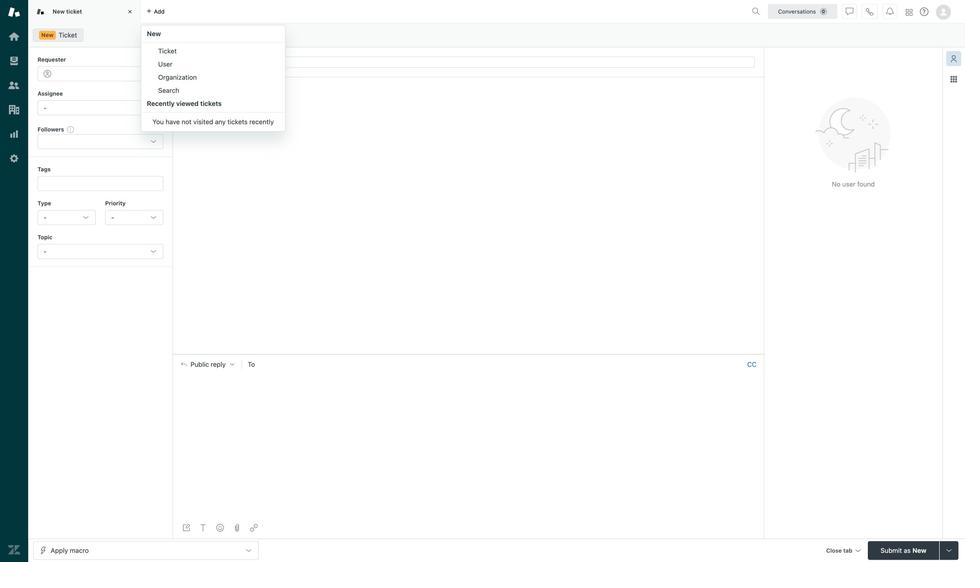Task type: locate. For each thing, give the bounding box(es) containing it.
close image
[[125, 7, 135, 16]]

tab
[[28, 0, 141, 23]]

minimize composer image
[[465, 351, 472, 358]]

None field
[[45, 137, 143, 147], [261, 360, 744, 370], [45, 137, 143, 147], [261, 360, 744, 370]]

zendesk support image
[[8, 6, 20, 18]]

customers image
[[8, 79, 20, 92]]

zendesk products image
[[906, 9, 913, 16]]

main element
[[0, 0, 28, 563]]

menu inside tabs tab list
[[141, 25, 286, 132]]

menu item
[[141, 45, 285, 58], [141, 58, 285, 71], [141, 71, 285, 84], [141, 84, 285, 97]]

Subject field
[[182, 57, 755, 68]]

format text image
[[200, 525, 207, 532]]

apps image
[[950, 76, 958, 83]]

button displays agent's chat status as invisible. image
[[846, 8, 854, 15]]

admin image
[[8, 153, 20, 165]]

menu
[[141, 25, 286, 132]]



Task type: describe. For each thing, give the bounding box(es) containing it.
insert emojis image
[[216, 525, 224, 532]]

views image
[[8, 55, 20, 67]]

draft mode image
[[183, 525, 190, 532]]

add link (cmd k) image
[[250, 525, 258, 532]]

organizations image
[[8, 104, 20, 116]]

info on adding followers image
[[67, 126, 74, 133]]

reporting image
[[8, 128, 20, 140]]

get started image
[[8, 31, 20, 43]]

3 menu item from the top
[[141, 71, 285, 84]]

customer context image
[[950, 55, 958, 62]]

2 menu item from the top
[[141, 58, 285, 71]]

4 menu item from the top
[[141, 84, 285, 97]]

get help image
[[920, 8, 929, 16]]

add attachment image
[[233, 525, 241, 532]]

1 menu item from the top
[[141, 45, 285, 58]]

tabs tab list
[[28, 0, 748, 132]]

tab inside tabs tab list
[[28, 0, 141, 23]]

notifications image
[[886, 8, 894, 15]]

secondary element
[[28, 26, 965, 45]]

zendesk image
[[8, 545, 20, 557]]



Task type: vqa. For each thing, say whether or not it's contained in the screenshot.
Content-Title "region" on the top
no



